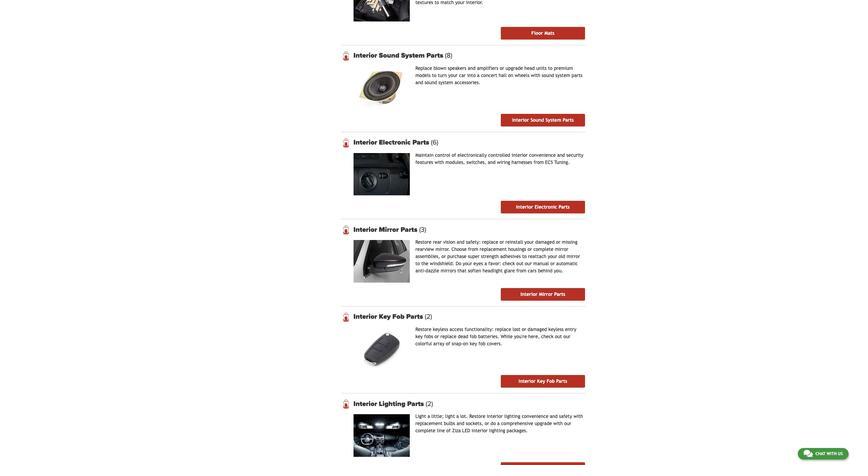 Task type: vqa. For each thing, say whether or not it's contained in the screenshot.


Task type: locate. For each thing, give the bounding box(es) containing it.
eyes
[[474, 261, 483, 267]]

from left ecs on the right
[[534, 160, 544, 165]]

1 horizontal spatial interior key fob parts
[[519, 379, 568, 384]]

system down turn
[[439, 80, 453, 85]]

0 horizontal spatial keyless
[[433, 327, 448, 332]]

interior inside maintain control of electronically controlled interior convenience and security features with modules, switches, and wiring harnesses from ecs tuning.
[[512, 152, 528, 158]]

0 vertical spatial interior key fob parts
[[354, 313, 425, 321]]

of right array
[[446, 341, 450, 347]]

key
[[379, 313, 391, 321], [537, 379, 546, 384]]

0 vertical spatial complete
[[534, 247, 554, 252]]

convenience up comprehensive at the right bottom
[[522, 414, 549, 419]]

keyless
[[433, 327, 448, 332], [549, 327, 564, 332]]

0 vertical spatial fob
[[393, 313, 405, 321]]

of up the modules,
[[452, 152, 456, 158]]

restore up rearview
[[416, 240, 432, 245]]

0 vertical spatial replacement
[[480, 247, 507, 252]]

interior down sockets,
[[472, 428, 488, 434]]

key down functionality:
[[470, 341, 477, 347]]

bulbs
[[444, 421, 455, 426]]

1 vertical spatial fob
[[547, 379, 555, 384]]

interior sound system parts thumbnail image image
[[354, 66, 410, 108]]

0 horizontal spatial upgrade
[[506, 65, 523, 71]]

1 vertical spatial fob
[[479, 341, 486, 347]]

1 horizontal spatial sound
[[531, 117, 544, 123]]

with left us
[[827, 452, 837, 456]]

interior mirror parts up interior mirror parts thumbnail image
[[354, 226, 419, 234]]

interior up harnesses on the top right of page
[[512, 152, 528, 158]]

1 horizontal spatial system
[[556, 72, 570, 78]]

1 vertical spatial key
[[537, 379, 546, 384]]

restore inside "light a little; light a lot. restore interior lighting convenience and safety with replacement bulbs and sockets, or do a comprehensive upgrade with our complete line of ziza led interior lighting packages."
[[470, 414, 486, 419]]

glare
[[504, 268, 515, 274]]

behind
[[538, 268, 553, 274]]

sound down the units
[[542, 72, 554, 78]]

1 vertical spatial sound
[[531, 117, 544, 123]]

from left cars
[[517, 268, 527, 274]]

and up choose
[[457, 240, 465, 245]]

0 vertical spatial sound
[[379, 52, 400, 60]]

or left do
[[485, 421, 489, 426]]

0 vertical spatial restore
[[416, 240, 432, 245]]

mirror down behind
[[539, 292, 553, 297]]

1 horizontal spatial on
[[508, 72, 514, 78]]

1 horizontal spatial key
[[537, 379, 546, 384]]

and inside the restore rear vision and safety: replace or reinstall your damaged or missing rearview mirror. choose from replacement housings or complete mirror assemblies, or purchase super strength adhesives to reattach your old mirror to the windshield. do your eyes a favor: check out our manual or automatic anti-dazzle mirrors that soften headlight glare from cars behind you.
[[457, 240, 465, 245]]

1 vertical spatial interior mirror parts
[[521, 292, 566, 297]]

interior
[[512, 152, 528, 158], [487, 414, 503, 419], [472, 428, 488, 434]]

upgrade inside "light a little; light a lot. restore interior lighting convenience and safety with replacement bulbs and sockets, or do a comprehensive upgrade with our complete line of ziza led interior lighting packages."
[[535, 421, 552, 426]]

interior mirror parts for top interior mirror parts link
[[354, 226, 419, 234]]

to left turn
[[432, 72, 437, 78]]

0 vertical spatial out
[[517, 261, 524, 267]]

assemblies,
[[416, 254, 440, 259]]

interior lighting parts thumbnail image image
[[354, 415, 410, 457]]

from inside maintain control of electronically controlled interior convenience and security features with modules, switches, and wiring harnesses from ecs tuning.
[[534, 160, 544, 165]]

0 horizontal spatial fob
[[393, 313, 405, 321]]

0 horizontal spatial complete
[[416, 428, 436, 434]]

on inside restore keyless access functionality: replace lost or damaged keyless entry key fobs or replace dead fob batteries. while you're here, check out our colorful array of snap-on key fob covers.
[[463, 341, 468, 347]]

mirror up automatic
[[567, 254, 580, 259]]

1 horizontal spatial system
[[546, 117, 562, 123]]

0 vertical spatial interior electronic parts link
[[354, 139, 585, 147]]

damaged
[[536, 240, 555, 245], [528, 327, 547, 332]]

1 vertical spatial on
[[463, 341, 468, 347]]

electronically
[[458, 152, 487, 158]]

key up colorful
[[416, 334, 423, 339]]

interior lighting parts
[[354, 400, 426, 408]]

rear
[[433, 240, 442, 245]]

with down the units
[[531, 72, 541, 78]]

mirror
[[555, 247, 569, 252], [567, 254, 580, 259]]

your up "housings"
[[525, 240, 534, 245]]

to right the units
[[548, 65, 553, 71]]

or up reattach
[[528, 247, 532, 252]]

out inside restore keyless access functionality: replace lost or damaged keyless entry key fobs or replace dead fob batteries. while you're here, check out our colorful array of snap-on key fob covers.
[[555, 334, 562, 339]]

replace up strength
[[482, 240, 498, 245]]

1 vertical spatial replacement
[[416, 421, 443, 426]]

tuning.
[[555, 160, 570, 165]]

damaged up reattach
[[536, 240, 555, 245]]

mirror inside interior mirror parts link
[[539, 292, 553, 297]]

interior mirror parts for the bottom interior mirror parts link
[[521, 292, 566, 297]]

1 vertical spatial restore
[[416, 327, 432, 332]]

0 horizontal spatial check
[[503, 261, 515, 267]]

interior for the bottom interior mirror parts link
[[521, 292, 538, 297]]

check inside the restore rear vision and safety: replace or reinstall your damaged or missing rearview mirror. choose from replacement housings or complete mirror assemblies, or purchase super strength adhesives to reattach your old mirror to the windshield. do your eyes a favor: check out our manual or automatic anti-dazzle mirrors that soften headlight glare from cars behind you.
[[503, 261, 515, 267]]

1 vertical spatial complete
[[416, 428, 436, 434]]

0 vertical spatial mirror
[[555, 247, 569, 252]]

0 horizontal spatial key
[[379, 313, 391, 321]]

0 vertical spatial key
[[379, 313, 391, 321]]

here,
[[529, 334, 540, 339]]

restore inside restore keyless access functionality: replace lost or damaged keyless entry key fobs or replace dead fob batteries. while you're here, check out our colorful array of snap-on key fob covers.
[[416, 327, 432, 332]]

restore up sockets,
[[470, 414, 486, 419]]

interior key fob parts thumbnail image image
[[354, 327, 410, 370]]

1 vertical spatial replace
[[495, 327, 511, 332]]

missing
[[562, 240, 578, 245]]

convenience up ecs on the right
[[529, 152, 556, 158]]

0 horizontal spatial system
[[401, 52, 425, 60]]

complete up reattach
[[534, 247, 554, 252]]

complete
[[534, 247, 554, 252], [416, 428, 436, 434]]

your
[[448, 72, 458, 78], [525, 240, 534, 245], [548, 254, 557, 259], [463, 261, 472, 267]]

0 horizontal spatial interior key fob parts
[[354, 313, 425, 321]]

1 vertical spatial interior electronic parts link
[[501, 201, 585, 214]]

1 horizontal spatial upgrade
[[535, 421, 552, 426]]

comments image
[[804, 450, 813, 458]]

replacement down light
[[416, 421, 443, 426]]

convenience inside maintain control of electronically controlled interior convenience and security features with modules, switches, and wiring harnesses from ecs tuning.
[[529, 152, 556, 158]]

1 vertical spatial lighting
[[489, 428, 505, 434]]

and
[[468, 65, 476, 71], [416, 80, 423, 85], [557, 152, 565, 158], [488, 160, 496, 165], [457, 240, 465, 245], [550, 414, 558, 419], [457, 421, 465, 426]]

1 horizontal spatial check
[[541, 334, 554, 339]]

1 horizontal spatial key
[[470, 341, 477, 347]]

1 vertical spatial our
[[564, 334, 571, 339]]

interior mirror parts
[[354, 226, 419, 234], [521, 292, 566, 297]]

or inside replace blown speakers and amplifiers or upgrade head units to premium models to turn your car into a concert hall on wheels with sound system parts and sound system accessories.
[[500, 65, 504, 71]]

fob
[[393, 313, 405, 321], [547, 379, 555, 384]]

convenience
[[529, 152, 556, 158], [522, 414, 549, 419]]

system
[[556, 72, 570, 78], [439, 80, 453, 85]]

interior mirror parts thumbnail image image
[[354, 240, 410, 283]]

replace down access
[[441, 334, 457, 339]]

on down dead
[[463, 341, 468, 347]]

check
[[503, 261, 515, 267], [541, 334, 554, 339]]

check up glare
[[503, 261, 515, 267]]

0 vertical spatial interior mirror parts
[[354, 226, 419, 234]]

1 horizontal spatial electronic
[[535, 204, 557, 210]]

restore
[[416, 240, 432, 245], [416, 327, 432, 332], [470, 414, 486, 419]]

key inside interior key fob parts link
[[537, 379, 546, 384]]

a right light
[[428, 414, 430, 419]]

floor mats thumbnail image image
[[354, 0, 410, 21]]

colorful
[[416, 341, 432, 347]]

mirror for the bottom interior mirror parts link
[[539, 292, 553, 297]]

upgrade
[[506, 65, 523, 71], [535, 421, 552, 426]]

on right hall
[[508, 72, 514, 78]]

parts
[[427, 52, 443, 60], [563, 117, 574, 123], [413, 139, 429, 147], [559, 204, 570, 210], [401, 226, 418, 234], [554, 292, 566, 297], [406, 313, 423, 321], [556, 379, 568, 384], [407, 400, 424, 408]]

a inside replace blown speakers and amplifiers or upgrade head units to premium models to turn your car into a concert hall on wheels with sound system parts and sound system accessories.
[[477, 72, 480, 78]]

0 horizontal spatial mirror
[[379, 226, 399, 234]]

with inside chat with us link
[[827, 452, 837, 456]]

upgrade up wheels
[[506, 65, 523, 71]]

damaged up here,
[[528, 327, 547, 332]]

upgrade right comprehensive at the right bottom
[[535, 421, 552, 426]]

keyless left entry
[[549, 327, 564, 332]]

fob down functionality:
[[470, 334, 477, 339]]

purchase
[[448, 254, 467, 259]]

upgrade inside replace blown speakers and amplifiers or upgrade head units to premium models to turn your car into a concert hall on wheels with sound system parts and sound system accessories.
[[506, 65, 523, 71]]

snap-
[[452, 341, 463, 347]]

lighting down do
[[489, 428, 505, 434]]

0 vertical spatial key
[[416, 334, 423, 339]]

our inside "light a little; light a lot. restore interior lighting convenience and safety with replacement bulbs and sockets, or do a comprehensive upgrade with our complete line of ziza led interior lighting packages."
[[564, 421, 572, 426]]

1 vertical spatial interior key fob parts link
[[501, 375, 585, 388]]

fobs
[[424, 334, 433, 339]]

a right do
[[497, 421, 500, 426]]

0 horizontal spatial interior sound system parts
[[354, 52, 445, 60]]

0 horizontal spatial sound
[[425, 80, 437, 85]]

interior mirror parts down behind
[[521, 292, 566, 297]]

keyless up fobs
[[433, 327, 448, 332]]

1 vertical spatial of
[[446, 341, 450, 347]]

with down control on the right top
[[435, 160, 444, 165]]

your down speakers
[[448, 72, 458, 78]]

our down safety
[[564, 421, 572, 426]]

or up you.
[[551, 261, 555, 267]]

out down the adhesives
[[517, 261, 524, 267]]

1 vertical spatial damaged
[[528, 327, 547, 332]]

of down bulbs
[[447, 428, 451, 434]]

maintain control of electronically controlled interior convenience and security features with modules, switches, and wiring harnesses from ecs tuning.
[[416, 152, 584, 165]]

restore up fobs
[[416, 327, 432, 332]]

our up cars
[[525, 261, 532, 267]]

1 vertical spatial upgrade
[[535, 421, 552, 426]]

1 vertical spatial out
[[555, 334, 562, 339]]

interior sound system parts for the topmost interior sound system parts link
[[354, 52, 445, 60]]

1 horizontal spatial interior electronic parts
[[516, 204, 570, 210]]

out
[[517, 261, 524, 267], [555, 334, 562, 339]]

electronic
[[379, 139, 411, 147], [535, 204, 557, 210]]

0 vertical spatial mirror
[[379, 226, 399, 234]]

safety
[[559, 414, 572, 419]]

and up into
[[468, 65, 476, 71]]

maintain
[[416, 152, 434, 158]]

replacement inside the restore rear vision and safety: replace or reinstall your damaged or missing rearview mirror. choose from replacement housings or complete mirror assemblies, or purchase super strength adhesives to reattach your old mirror to the windshield. do your eyes a favor: check out our manual or automatic anti-dazzle mirrors that soften headlight glare from cars behind you.
[[480, 247, 507, 252]]

replace up the while
[[495, 327, 511, 332]]

interior lighting parts link
[[354, 400, 585, 408]]

0 vertical spatial system
[[556, 72, 570, 78]]

1 horizontal spatial fob
[[547, 379, 555, 384]]

1 horizontal spatial interior mirror parts
[[521, 292, 566, 297]]

0 vertical spatial of
[[452, 152, 456, 158]]

0 horizontal spatial on
[[463, 341, 468, 347]]

to down "housings"
[[522, 254, 527, 259]]

from down safety:
[[468, 247, 478, 252]]

0 vertical spatial replace
[[482, 240, 498, 245]]

modules,
[[446, 160, 465, 165]]

check right here,
[[541, 334, 554, 339]]

and up the tuning.
[[557, 152, 565, 158]]

or
[[500, 65, 504, 71], [500, 240, 504, 245], [556, 240, 561, 245], [528, 247, 532, 252], [442, 254, 446, 259], [551, 261, 555, 267], [522, 327, 527, 332], [435, 334, 439, 339], [485, 421, 489, 426]]

of
[[452, 152, 456, 158], [446, 341, 450, 347], [447, 428, 451, 434]]

1 vertical spatial interior sound system parts
[[512, 117, 574, 123]]

1 vertical spatial interior mirror parts link
[[501, 288, 585, 301]]

0 vertical spatial fob
[[470, 334, 477, 339]]

a right eyes
[[485, 261, 487, 267]]

0 horizontal spatial sound
[[379, 52, 400, 60]]

2 vertical spatial restore
[[470, 414, 486, 419]]

packages.
[[507, 428, 528, 434]]

with down safety
[[554, 421, 563, 426]]

0 vertical spatial on
[[508, 72, 514, 78]]

or up hall
[[500, 65, 504, 71]]

mirror up interior mirror parts thumbnail image
[[379, 226, 399, 234]]

fob inside interior key fob parts link
[[547, 379, 555, 384]]

2 vertical spatial of
[[447, 428, 451, 434]]

interior key fob parts link
[[354, 313, 585, 321], [501, 375, 585, 388]]

0 vertical spatial interior sound system parts link
[[354, 52, 585, 60]]

1 vertical spatial mirror
[[567, 254, 580, 259]]

interior key fob parts
[[354, 313, 425, 321], [519, 379, 568, 384]]

2 keyless from the left
[[549, 327, 564, 332]]

fob for interior key fob parts link to the bottom
[[547, 379, 555, 384]]

0 horizontal spatial electronic
[[379, 139, 411, 147]]

housings
[[508, 247, 526, 252]]

covers.
[[487, 341, 503, 347]]

sound
[[379, 52, 400, 60], [531, 117, 544, 123]]

0 horizontal spatial replacement
[[416, 421, 443, 426]]

system down premium
[[556, 72, 570, 78]]

out right here,
[[555, 334, 562, 339]]

interior mirror parts link down behind
[[501, 288, 585, 301]]

our down entry
[[564, 334, 571, 339]]

0 vertical spatial from
[[534, 160, 544, 165]]

interior up do
[[487, 414, 503, 419]]

complete down light
[[416, 428, 436, 434]]

automatic
[[557, 261, 578, 267]]

0 horizontal spatial from
[[468, 247, 478, 252]]

interior electronic parts link
[[354, 139, 585, 147], [501, 201, 585, 214]]

our inside the restore rear vision and safety: replace or reinstall your damaged or missing rearview mirror. choose from replacement housings or complete mirror assemblies, or purchase super strength adhesives to reattach your old mirror to the windshield. do your eyes a favor: check out our manual or automatic anti-dazzle mirrors that soften headlight glare from cars behind you.
[[525, 261, 532, 267]]

0 horizontal spatial interior mirror parts
[[354, 226, 419, 234]]

interior sound system parts for interior sound system parts link to the bottom
[[512, 117, 574, 123]]

lighting up comprehensive at the right bottom
[[505, 414, 521, 419]]

1 vertical spatial interior key fob parts
[[519, 379, 568, 384]]

1 horizontal spatial interior sound system parts
[[512, 117, 574, 123]]

to
[[548, 65, 553, 71], [432, 72, 437, 78], [522, 254, 527, 259], [416, 261, 420, 267]]

0 vertical spatial interior sound system parts
[[354, 52, 445, 60]]

fob down batteries.
[[479, 341, 486, 347]]

2 horizontal spatial from
[[534, 160, 544, 165]]

mirrors
[[441, 268, 456, 274]]

1 horizontal spatial out
[[555, 334, 562, 339]]

0 horizontal spatial out
[[517, 261, 524, 267]]

1 vertical spatial mirror
[[539, 292, 553, 297]]

1 vertical spatial check
[[541, 334, 554, 339]]

0 vertical spatial upgrade
[[506, 65, 523, 71]]

1 horizontal spatial complete
[[534, 247, 554, 252]]

lost
[[513, 327, 521, 332]]

sound down models
[[425, 80, 437, 85]]

0 horizontal spatial fob
[[470, 334, 477, 339]]

2 vertical spatial our
[[564, 421, 572, 426]]

1 vertical spatial system
[[439, 80, 453, 85]]

interior
[[354, 52, 377, 60], [512, 117, 529, 123], [354, 139, 377, 147], [516, 204, 533, 210], [354, 226, 377, 234], [521, 292, 538, 297], [354, 313, 377, 321], [519, 379, 536, 384], [354, 400, 377, 408]]

a right into
[[477, 72, 480, 78]]

check inside restore keyless access functionality: replace lost or damaged keyless entry key fobs or replace dead fob batteries. while you're here, check out our colorful array of snap-on key fob covers.
[[541, 334, 554, 339]]

replacement up strength
[[480, 247, 507, 252]]

or left reinstall
[[500, 240, 504, 245]]

our
[[525, 261, 532, 267], [564, 334, 571, 339], [564, 421, 572, 426]]

fob
[[470, 334, 477, 339], [479, 341, 486, 347]]

system
[[401, 52, 425, 60], [546, 117, 562, 123]]

0 vertical spatial lighting
[[505, 414, 521, 419]]

with
[[531, 72, 541, 78], [435, 160, 444, 165], [574, 414, 583, 419], [554, 421, 563, 426], [827, 452, 837, 456]]

interior key fob parts for the topmost interior key fob parts link
[[354, 313, 425, 321]]

mirror up old
[[555, 247, 569, 252]]

0 vertical spatial damaged
[[536, 240, 555, 245]]

switches,
[[467, 160, 487, 165]]

1 horizontal spatial from
[[517, 268, 527, 274]]

restore inside the restore rear vision and safety: replace or reinstall your damaged or missing rearview mirror. choose from replacement housings or complete mirror assemblies, or purchase super strength adhesives to reattach your old mirror to the windshield. do your eyes a favor: check out our manual or automatic anti-dazzle mirrors that soften headlight glare from cars behind you.
[[416, 240, 432, 245]]

interior mirror parts link up safety:
[[354, 226, 585, 234]]

that
[[458, 268, 467, 274]]

dazzle
[[426, 268, 439, 274]]

0 vertical spatial interior key fob parts link
[[354, 313, 585, 321]]

0 vertical spatial convenience
[[529, 152, 556, 158]]

interior for interior lighting parts link
[[354, 400, 377, 408]]



Task type: describe. For each thing, give the bounding box(es) containing it.
0 horizontal spatial key
[[416, 334, 423, 339]]

security
[[567, 152, 584, 158]]

0 horizontal spatial interior electronic parts
[[354, 139, 431, 147]]

parts
[[572, 72, 583, 78]]

complete inside the restore rear vision and safety: replace or reinstall your damaged or missing rearview mirror. choose from replacement housings or complete mirror assemblies, or purchase super strength adhesives to reattach your old mirror to the windshield. do your eyes a favor: check out our manual or automatic anti-dazzle mirrors that soften headlight glare from cars behind you.
[[534, 247, 554, 252]]

light
[[416, 414, 426, 419]]

or left missing
[[556, 240, 561, 245]]

blown
[[434, 65, 447, 71]]

restore keyless access functionality: replace lost or damaged keyless entry key fobs or replace dead fob batteries. while you're here, check out our colorful array of snap-on key fob covers.
[[416, 327, 577, 347]]

you.
[[554, 268, 563, 274]]

and left safety
[[550, 414, 558, 419]]

rearview
[[416, 247, 434, 252]]

0 vertical spatial sound
[[542, 72, 554, 78]]

ecs
[[545, 160, 553, 165]]

choose
[[452, 247, 467, 252]]

us
[[838, 452, 843, 456]]

windshield.
[[430, 261, 455, 267]]

mats
[[545, 30, 555, 36]]

accessories.
[[455, 80, 481, 85]]

1 vertical spatial electronic
[[535, 204, 557, 210]]

car
[[459, 72, 466, 78]]

with right safety
[[574, 414, 583, 419]]

safety:
[[466, 240, 481, 245]]

2 vertical spatial replace
[[441, 334, 457, 339]]

light
[[445, 414, 455, 419]]

1 vertical spatial system
[[546, 117, 562, 123]]

restore rear vision and safety: replace or reinstall your damaged or missing rearview mirror. choose from replacement housings or complete mirror assemblies, or purchase super strength adhesives to reattach your old mirror to the windshield. do your eyes a favor: check out our manual or automatic anti-dazzle mirrors that soften headlight glare from cars behind you.
[[416, 240, 580, 274]]

restore for interior key fob parts
[[416, 327, 432, 332]]

reattach
[[528, 254, 547, 259]]

headlight
[[483, 268, 503, 274]]

0 vertical spatial interior mirror parts link
[[354, 226, 585, 234]]

chat with us
[[816, 452, 843, 456]]

strength
[[481, 254, 499, 259]]

and down controlled
[[488, 160, 496, 165]]

key for interior key fob parts link to the bottom
[[537, 379, 546, 384]]

super
[[468, 254, 480, 259]]

batteries.
[[478, 334, 499, 339]]

floor mats
[[532, 30, 555, 36]]

concert
[[481, 72, 498, 78]]

2 vertical spatial interior
[[472, 428, 488, 434]]

convenience inside "light a little; light a lot. restore interior lighting convenience and safety with replacement bulbs and sockets, or do a comprehensive upgrade with our complete line of ziza led interior lighting packages."
[[522, 414, 549, 419]]

lighting
[[379, 400, 406, 408]]

your left old
[[548, 254, 557, 259]]

and down lot.
[[457, 421, 465, 426]]

2 vertical spatial from
[[517, 268, 527, 274]]

1 keyless from the left
[[433, 327, 448, 332]]

sockets,
[[466, 421, 483, 426]]

of inside restore keyless access functionality: replace lost or damaged keyless entry key fobs or replace dead fob batteries. while you're here, check out our colorful array of snap-on key fob covers.
[[446, 341, 450, 347]]

led
[[462, 428, 470, 434]]

or down mirror.
[[442, 254, 446, 259]]

manual
[[534, 261, 549, 267]]

1 vertical spatial interior electronic parts
[[516, 204, 570, 210]]

interior for the topmost interior key fob parts link
[[354, 313, 377, 321]]

old
[[559, 254, 565, 259]]

1 vertical spatial from
[[468, 247, 478, 252]]

or right lost
[[522, 327, 527, 332]]

fob for the topmost interior key fob parts link
[[393, 313, 405, 321]]

of inside "light a little; light a lot. restore interior lighting convenience and safety with replacement bulbs and sockets, or do a comprehensive upgrade with our complete line of ziza led interior lighting packages."
[[447, 428, 451, 434]]

your right do at bottom
[[463, 261, 472, 267]]

to left the
[[416, 261, 420, 267]]

mirror.
[[436, 247, 450, 252]]

our inside restore keyless access functionality: replace lost or damaged keyless entry key fobs or replace dead fob batteries. while you're here, check out our colorful array of snap-on key fob covers.
[[564, 334, 571, 339]]

entry
[[565, 327, 577, 332]]

hall
[[499, 72, 507, 78]]

0 vertical spatial system
[[401, 52, 425, 60]]

on inside replace blown speakers and amplifiers or upgrade head units to premium models to turn your car into a concert hall on wheels with sound system parts and sound system accessories.
[[508, 72, 514, 78]]

do
[[491, 421, 496, 426]]

ziza
[[452, 428, 461, 434]]

mirror for top interior mirror parts link
[[379, 226, 399, 234]]

1 vertical spatial interior sound system parts link
[[501, 114, 585, 127]]

control
[[435, 152, 451, 158]]

units
[[536, 65, 547, 71]]

interior key fob parts for interior key fob parts link to the bottom
[[519, 379, 568, 384]]

head
[[525, 65, 535, 71]]

favor:
[[489, 261, 501, 267]]

1 vertical spatial interior
[[487, 414, 503, 419]]

floor mats link
[[501, 27, 585, 39]]

cars
[[528, 268, 537, 274]]

replacement inside "light a little; light a lot. restore interior lighting convenience and safety with replacement bulbs and sockets, or do a comprehensive upgrade with our complete line of ziza led interior lighting packages."
[[416, 421, 443, 426]]

access
[[450, 327, 463, 332]]

1 vertical spatial sound
[[425, 80, 437, 85]]

restore for interior mirror parts
[[416, 240, 432, 245]]

your inside replace blown speakers and amplifiers or upgrade head units to premium models to turn your car into a concert hall on wheels with sound system parts and sound system accessories.
[[448, 72, 458, 78]]

vision
[[443, 240, 456, 245]]

complete inside "light a little; light a lot. restore interior lighting convenience and safety with replacement bulbs and sockets, or do a comprehensive upgrade with our complete line of ziza led interior lighting packages."
[[416, 428, 436, 434]]

interior for top interior mirror parts link
[[354, 226, 377, 234]]

controlled
[[488, 152, 510, 158]]

do
[[456, 261, 461, 267]]

into
[[467, 72, 476, 78]]

with inside replace blown speakers and amplifiers or upgrade head units to premium models to turn your car into a concert hall on wheels with sound system parts and sound system accessories.
[[531, 72, 541, 78]]

soften
[[468, 268, 481, 274]]

replace blown speakers and amplifiers or upgrade head units to premium models to turn your car into a concert hall on wheels with sound system parts and sound system accessories.
[[416, 65, 583, 85]]

wiring
[[497, 160, 510, 165]]

replace inside the restore rear vision and safety: replace or reinstall your damaged or missing rearview mirror. choose from replacement housings or complete mirror assemblies, or purchase super strength adhesives to reattach your old mirror to the windshield. do your eyes a favor: check out our manual or automatic anti-dazzle mirrors that soften headlight glare from cars behind you.
[[482, 240, 498, 245]]

anti-
[[416, 268, 426, 274]]

0 horizontal spatial system
[[439, 80, 453, 85]]

0 vertical spatial electronic
[[379, 139, 411, 147]]

interior for interior key fob parts link to the bottom
[[519, 379, 536, 384]]

wheels
[[515, 72, 530, 78]]

the
[[421, 261, 429, 267]]

key for the topmost interior key fob parts link
[[379, 313, 391, 321]]

premium
[[554, 65, 573, 71]]

models
[[416, 72, 431, 78]]

and down models
[[416, 80, 423, 85]]

interior for the topmost interior sound system parts link
[[354, 52, 377, 60]]

lot.
[[460, 414, 468, 419]]

amplifiers
[[477, 65, 499, 71]]

or up array
[[435, 334, 439, 339]]

1 horizontal spatial fob
[[479, 341, 486, 347]]

you're
[[514, 334, 527, 339]]

functionality:
[[465, 327, 494, 332]]

a inside the restore rear vision and safety: replace or reinstall your damaged or missing rearview mirror. choose from replacement housings or complete mirror assemblies, or purchase super strength adhesives to reattach your old mirror to the windshield. do your eyes a favor: check out our manual or automatic anti-dazzle mirrors that soften headlight glare from cars behind you.
[[485, 261, 487, 267]]

1 vertical spatial key
[[470, 341, 477, 347]]

speakers
[[448, 65, 467, 71]]

of inside maintain control of electronically controlled interior convenience and security features with modules, switches, and wiring harnesses from ecs tuning.
[[452, 152, 456, 158]]

or inside "light a little; light a lot. restore interior lighting convenience and safety with replacement bulbs and sockets, or do a comprehensive upgrade with our complete line of ziza led interior lighting packages."
[[485, 421, 489, 426]]

features
[[416, 160, 433, 165]]

interior for interior sound system parts link to the bottom
[[512, 117, 529, 123]]

light a little; light a lot. restore interior lighting convenience and safety with replacement bulbs and sockets, or do a comprehensive upgrade with our complete line of ziza led interior lighting packages.
[[416, 414, 583, 434]]

with inside maintain control of electronically controlled interior convenience and security features with modules, switches, and wiring harnesses from ecs tuning.
[[435, 160, 444, 165]]

adhesives
[[500, 254, 521, 259]]

damaged inside restore keyless access functionality: replace lost or damaged keyless entry key fobs or replace dead fob batteries. while you're here, check out our colorful array of snap-on key fob covers.
[[528, 327, 547, 332]]

damaged inside the restore rear vision and safety: replace or reinstall your damaged or missing rearview mirror. choose from replacement housings or complete mirror assemblies, or purchase super strength adhesives to reattach your old mirror to the windshield. do your eyes a favor: check out our manual or automatic anti-dazzle mirrors that soften headlight glare from cars behind you.
[[536, 240, 555, 245]]

harnesses
[[512, 160, 532, 165]]

out inside the restore rear vision and safety: replace or reinstall your damaged or missing rearview mirror. choose from replacement housings or complete mirror assemblies, or purchase super strength adhesives to reattach your old mirror to the windshield. do your eyes a favor: check out our manual or automatic anti-dazzle mirrors that soften headlight glare from cars behind you.
[[517, 261, 524, 267]]

turn
[[438, 72, 447, 78]]

comprehensive
[[501, 421, 533, 426]]

interior electronic parts thumbnail image image
[[354, 153, 410, 196]]

chat with us link
[[798, 448, 849, 460]]

reinstall
[[506, 240, 523, 245]]

little;
[[432, 414, 444, 419]]

while
[[501, 334, 513, 339]]

dead
[[458, 334, 468, 339]]

chat
[[816, 452, 826, 456]]

line
[[437, 428, 445, 434]]

replace
[[416, 65, 432, 71]]

floor
[[532, 30, 543, 36]]

array
[[434, 341, 445, 347]]

a left lot.
[[457, 414, 459, 419]]



